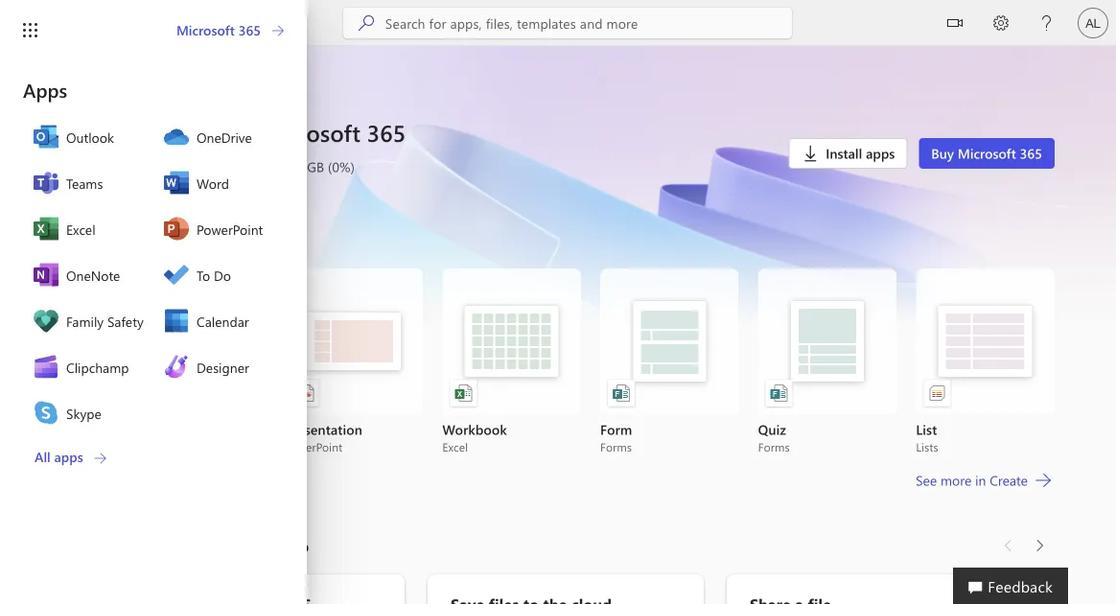 Task type: describe. For each thing, give the bounding box(es) containing it.
form
[[600, 421, 632, 438]]

this account doesn't have a microsoft 365 subscription. click to view your benefits. tooltip
[[127, 157, 165, 176]]

0 horizontal spatial 365
[[238, 21, 261, 39]]

excel workbook image
[[454, 384, 473, 403]]

al
[[1086, 15, 1101, 30]]

list lists
[[916, 421, 939, 455]]

can
[[262, 535, 286, 556]]

clipchamp link
[[24, 345, 152, 391]]

discover what you can do
[[128, 535, 309, 556]]

5
[[296, 158, 303, 176]]

calendar link
[[154, 299, 283, 345]]

clipchamp
[[66, 358, 129, 376]]

create new element
[[127, 226, 1055, 530]]

10.5 mb
[[195, 158, 244, 176]]

family
[[66, 312, 104, 330]]

form forms
[[600, 421, 632, 455]]

family safety
[[66, 312, 144, 330]]

lists
[[916, 439, 939, 455]]

workbook
[[442, 421, 507, 438]]

outlook image
[[23, 439, 42, 458]]

excel image
[[23, 332, 42, 351]]

to
[[231, 117, 253, 148]]

what
[[192, 535, 227, 556]]

forms for quiz
[[758, 439, 790, 455]]

create inside see more in create link
[[990, 471, 1028, 489]]

my content image
[[23, 171, 42, 190]]

mb
[[223, 158, 244, 176]]

family safety link
[[24, 299, 152, 345]]

quiz forms
[[758, 421, 790, 455]]

create image
[[23, 117, 42, 136]]

more
[[941, 471, 972, 489]]

none search field inside  banner
[[343, 8, 792, 38]]

microsoft inside button
[[958, 144, 1016, 162]]

safety
[[107, 312, 144, 330]]

calendar
[[197, 312, 249, 330]]

see more in create
[[916, 471, 1028, 489]]

forms survey image
[[612, 384, 631, 403]]

1 horizontal spatial microsoft
[[260, 117, 361, 148]]

skype
[[66, 404, 101, 422]]

all apps
[[35, 447, 83, 465]]

welcome to microsoft 365
[[127, 117, 406, 148]]

list containing presentation
[[127, 269, 1055, 455]]

you
[[231, 535, 257, 556]]

buy microsoft 365
[[931, 144, 1042, 162]]

powerpoint image
[[23, 386, 42, 405]]

365 inside button
[[1020, 144, 1042, 162]]

excel inside workbook excel
[[442, 439, 468, 455]]

5 gb (0%)
[[296, 158, 355, 176]]

powerpoint presentation image
[[296, 384, 315, 403]]

buy
[[931, 144, 954, 162]]

discover what you can do button
[[101, 530, 313, 561]]

new
[[176, 231, 208, 252]]

apps
[[23, 77, 67, 102]]

word image
[[23, 278, 42, 297]]

powerpoint inside tab list
[[197, 220, 263, 238]]

see more in create link
[[914, 469, 1055, 492]]

0 horizontal spatial microsoft
[[176, 21, 235, 39]]



Task type: locate. For each thing, give the bounding box(es) containing it.
designer
[[197, 358, 249, 376]]

tab list
[[23, 114, 284, 437]]

forms for form
[[600, 439, 632, 455]]

apps image
[[23, 224, 42, 244]]

to
[[197, 266, 210, 284]]

list
[[916, 421, 937, 438]]

powerpoint down presentation
[[285, 439, 343, 455]]

see
[[916, 471, 937, 489]]

to do
[[197, 266, 231, 284]]

in
[[975, 471, 986, 489]]

word link
[[154, 161, 283, 207]]

0 horizontal spatial powerpoint
[[197, 220, 263, 238]]

365
[[238, 21, 261, 39], [367, 117, 406, 148], [1020, 144, 1042, 162]]

forms down form at the bottom right of the page
[[600, 439, 632, 455]]

1 vertical spatial excel
[[442, 439, 468, 455]]

teams
[[66, 174, 103, 192]]

0 horizontal spatial excel
[[66, 220, 95, 238]]

0 horizontal spatial forms
[[600, 439, 632, 455]]

feedback button
[[953, 568, 1068, 604]]


[[948, 15, 963, 31]]

forms inside form forms
[[600, 439, 632, 455]]

workbook excel
[[442, 421, 507, 455]]

(0%)
[[328, 158, 355, 176]]

quiz
[[758, 421, 786, 438]]

lists list image
[[928, 384, 947, 403]]

onenote link
[[24, 253, 152, 299]]

powerpoint
[[197, 220, 263, 238], [285, 439, 343, 455]]

excel down workbook
[[442, 439, 468, 455]]

forms
[[600, 439, 632, 455], [758, 439, 790, 455]]

al button
[[1070, 0, 1116, 46]]

apps right all
[[54, 447, 83, 465]]

discover
[[128, 535, 188, 556]]

onenote
[[66, 266, 120, 284]]

new quiz image
[[770, 384, 789, 403]]

1 horizontal spatial excel
[[442, 439, 468, 455]]

powerpoint up do
[[197, 220, 263, 238]]

2 horizontal spatial microsoft
[[958, 144, 1016, 162]]

1 horizontal spatial apps
[[866, 144, 895, 162]]

designer link
[[154, 345, 283, 391]]

create right in
[[990, 471, 1028, 489]]

install apps button
[[789, 138, 908, 169]]

list
[[127, 269, 1055, 455]]

create
[[127, 231, 172, 252], [990, 471, 1028, 489]]

buy microsoft 365 button
[[919, 138, 1055, 169]]

1 vertical spatial create
[[990, 471, 1028, 489]]

excel down teams link
[[66, 220, 95, 238]]

0 vertical spatial excel
[[66, 220, 95, 238]]

presentation powerpoint
[[285, 421, 363, 455]]

install apps
[[826, 144, 895, 162]]

all
[[35, 447, 51, 465]]

outlook link
[[24, 115, 152, 161]]

next image
[[1030, 530, 1049, 561]]

 button
[[932, 0, 978, 49]]

onedrive link
[[154, 115, 283, 161]]

0 vertical spatial create
[[127, 231, 172, 252]]

1 horizontal spatial powerpoint
[[285, 439, 343, 455]]

powerpoint link
[[154, 207, 283, 253]]

apps inside button
[[866, 144, 895, 162]]

feedback
[[988, 575, 1053, 596]]

1 horizontal spatial forms
[[758, 439, 790, 455]]

Search box. Suggestions appear as you type. search field
[[385, 8, 792, 38]]

apps for install apps
[[866, 144, 895, 162]]

to do link
[[154, 253, 283, 299]]

presentation
[[285, 421, 363, 438]]

10.5
[[195, 158, 219, 176]]

1 vertical spatial apps
[[54, 447, 83, 465]]

microsoft 365 link
[[176, 21, 284, 41]]

None search field
[[343, 8, 792, 38]]

1 forms from the left
[[600, 439, 632, 455]]

do
[[214, 266, 231, 284]]

microsoft
[[176, 21, 235, 39], [260, 117, 361, 148], [958, 144, 1016, 162]]

0 horizontal spatial apps
[[54, 447, 83, 465]]

powerpoint inside presentation powerpoint
[[285, 439, 343, 455]]

all apps link
[[35, 447, 106, 467]]

2 horizontal spatial 365
[[1020, 144, 1042, 162]]

 banner
[[0, 0, 1116, 49]]

0 vertical spatial powerpoint
[[197, 220, 263, 238]]

teams link
[[24, 161, 152, 207]]

create left new
[[127, 231, 172, 252]]

excel
[[66, 220, 95, 238], [442, 439, 468, 455]]

apps right install
[[866, 144, 895, 162]]

create new
[[127, 231, 208, 252]]

onedrive
[[197, 128, 252, 146]]

excel link
[[24, 207, 152, 253]]

1 vertical spatial powerpoint
[[285, 439, 343, 455]]

1 horizontal spatial create
[[990, 471, 1028, 489]]

microsoft 365
[[176, 21, 261, 39]]

navigation
[[0, 46, 65, 476]]

1 horizontal spatial 365
[[367, 117, 406, 148]]

do
[[291, 535, 309, 556]]

apps for all apps
[[54, 447, 83, 465]]

outlook
[[66, 128, 114, 146]]

2 forms from the left
[[758, 439, 790, 455]]

welcome
[[127, 117, 224, 148]]

apps
[[866, 144, 895, 162], [54, 447, 83, 465]]

word
[[197, 174, 229, 192]]

forms down quiz
[[758, 439, 790, 455]]

0 horizontal spatial create
[[127, 231, 172, 252]]

0 vertical spatial apps
[[866, 144, 895, 162]]

install
[[826, 144, 862, 162]]

gb
[[307, 158, 324, 176]]

skype link
[[24, 391, 152, 437]]

tab list containing outlook
[[23, 114, 284, 437]]



Task type: vqa. For each thing, say whether or not it's contained in the screenshot.
See more in Create link at the bottom right
yes



